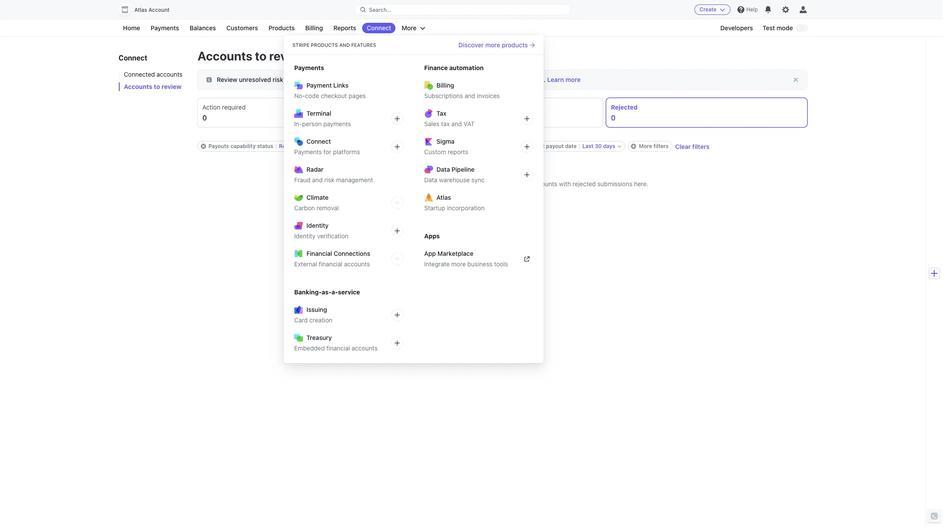 Task type: describe. For each thing, give the bounding box(es) containing it.
issuing
[[307, 306, 327, 314]]

as-
[[322, 289, 332, 296]]

test
[[763, 24, 775, 32]]

payments for platforms
[[294, 148, 360, 156]]

remove last payout date image
[[526, 144, 531, 149]]

carbon
[[294, 204, 315, 212]]

1 horizontal spatial accounts
[[198, 49, 252, 63]]

reports link
[[329, 23, 361, 33]]

clear filters button
[[675, 143, 710, 150]]

home link
[[119, 23, 145, 33]]

capability
[[231, 143, 256, 150]]

1 vertical spatial payments
[[294, 64, 324, 71]]

more for more
[[402, 24, 417, 32]]

a-
[[332, 289, 338, 296]]

create button
[[695, 4, 731, 15]]

disruption
[[430, 76, 459, 83]]

days
[[603, 143, 615, 150]]

clear filters toolbar
[[198, 141, 807, 152]]

last 30 days
[[583, 143, 615, 150]]

when stripe has rejected a submission, you'll find a list of the accounts with rejected submissions here.
[[356, 180, 649, 188]]

last payout date
[[534, 143, 577, 150]]

connect link
[[362, 23, 396, 33]]

financial for embedded
[[327, 345, 350, 352]]

edit last payout date image
[[618, 145, 622, 148]]

data warehouse sync
[[424, 176, 485, 184]]

review
[[217, 76, 237, 83]]

2 a from the left
[[499, 180, 502, 188]]

no-
[[294, 92, 305, 100]]

0 inside action required 0
[[202, 114, 207, 122]]

1 horizontal spatial connect
[[307, 138, 331, 145]]

incorporation
[[447, 204, 485, 212]]

startup
[[424, 204, 445, 212]]

identity for identity verification
[[294, 232, 316, 240]]

payouts
[[209, 143, 229, 150]]

automation
[[449, 64, 484, 71]]

card creation
[[294, 317, 332, 324]]

stripe products and features
[[293, 42, 376, 48]]

payments
[[323, 120, 351, 128]]

subscriptions
[[424, 92, 463, 100]]

edit payouts capability status image
[[304, 145, 308, 148]]

startup incorporation
[[424, 204, 485, 212]]

when
[[356, 180, 372, 188]]

reports
[[334, 24, 356, 32]]

0 vertical spatial payments
[[151, 24, 179, 32]]

notifications image
[[765, 6, 772, 13]]

unresolved
[[239, 76, 271, 83]]

removal
[[317, 204, 339, 212]]

custom
[[424, 148, 446, 156]]

products link
[[264, 23, 299, 33]]

carbon removal
[[294, 204, 339, 212]]

connected accounts link
[[119, 70, 189, 79]]

banking-as-a-service
[[294, 289, 360, 296]]

1 a from the left
[[429, 180, 433, 188]]

finance
[[424, 64, 448, 71]]

risk
[[324, 176, 335, 184]]

soon
[[398, 143, 411, 150]]

identity for identity
[[307, 222, 329, 229]]

connected accounts
[[124, 71, 183, 78]]

pipeline
[[452, 166, 475, 173]]

0 horizontal spatial review
[[162, 83, 182, 90]]

test mode
[[763, 24, 793, 32]]

1 horizontal spatial accounts to review
[[198, 49, 307, 63]]

external financial accounts
[[294, 261, 370, 268]]

atlas account
[[134, 7, 170, 13]]

developers
[[721, 24, 753, 32]]

financial for external
[[319, 261, 342, 268]]

action
[[202, 104, 220, 111]]

30
[[595, 143, 602, 150]]

and down your
[[465, 92, 475, 100]]

person
[[302, 120, 322, 128]]

1 rejected from the left
[[404, 180, 428, 188]]

accounts to review link
[[119, 82, 189, 91]]

more for more filters
[[639, 143, 652, 150]]

app
[[424, 250, 436, 257]]

payouts capability status
[[209, 143, 273, 150]]

radar
[[307, 166, 324, 173]]

2 horizontal spatial more
[[566, 76, 581, 83]]

banking-
[[294, 289, 322, 296]]

marketplace
[[438, 250, 474, 257]]

financial connections
[[307, 250, 370, 257]]

here.
[[634, 180, 649, 188]]

atlas account button
[[119, 4, 178, 16]]

discover
[[459, 41, 484, 48]]

checkout
[[321, 92, 347, 100]]

add more filters image
[[631, 144, 637, 149]]

your
[[470, 76, 483, 83]]

features
[[351, 42, 376, 48]]

in review
[[407, 104, 432, 111]]

invoices
[[477, 92, 500, 100]]

submissions
[[598, 180, 633, 188]]

warehouse
[[439, 176, 470, 184]]

payments link
[[146, 23, 184, 33]]

2 status from the left
[[348, 143, 364, 150]]

remove payouts capability status image
[[201, 144, 206, 149]]

and down radar
[[312, 176, 323, 184]]

help button
[[734, 3, 762, 17]]

connected
[[485, 76, 516, 83]]

connected
[[124, 71, 155, 78]]

data for data warehouse sync
[[424, 176, 438, 184]]

1 vertical spatial accounts to review
[[124, 83, 182, 90]]

embedded financial accounts
[[294, 345, 378, 352]]

0 vertical spatial stripe
[[293, 42, 310, 48]]

creation
[[309, 317, 332, 324]]

tax
[[441, 120, 450, 128]]

1 horizontal spatial to
[[255, 49, 267, 63]]

remove volume (usd) image
[[427, 144, 432, 149]]

sync
[[472, 176, 485, 184]]

customers
[[226, 24, 258, 32]]

2 vertical spatial payments
[[294, 148, 322, 156]]

svg image
[[206, 77, 212, 82]]

create
[[700, 6, 717, 13]]

volume (usd)
[[434, 143, 471, 150]]

and right tax
[[452, 120, 462, 128]]

sales tax and vat
[[424, 120, 475, 128]]



Task type: locate. For each thing, give the bounding box(es) containing it.
0 horizontal spatial account
[[149, 7, 170, 13]]

clear
[[675, 143, 691, 150]]

0 horizontal spatial more
[[402, 24, 417, 32]]

1 status from the left
[[257, 143, 273, 150]]

filters for more filters
[[654, 143, 669, 150]]

search…
[[369, 6, 391, 13]]

platforms
[[333, 148, 360, 156]]

2 last from the left
[[583, 143, 594, 150]]

more down marketplace
[[451, 261, 466, 268]]

financial down treasury
[[327, 345, 350, 352]]

stripe down billing link
[[293, 42, 310, 48]]

2 0 from the left
[[611, 114, 616, 122]]

status right the capability
[[257, 143, 273, 150]]

status left "restricted"
[[348, 143, 364, 150]]

1 vertical spatial verification
[[317, 232, 349, 240]]

Search… text field
[[355, 4, 571, 15]]

to down connected accounts link
[[154, 83, 160, 90]]

1 vertical spatial billing
[[437, 82, 454, 89]]

2 vertical spatial connect
[[307, 138, 331, 145]]

last
[[534, 143, 545, 150], [583, 143, 594, 150]]

remove account status image
[[318, 144, 323, 149]]

connect down search…
[[367, 24, 391, 32]]

account right remove account status icon
[[325, 143, 347, 150]]

a left list
[[499, 180, 502, 188]]

2 horizontal spatial connect
[[367, 24, 391, 32]]

help
[[747, 6, 758, 13]]

to left avoid
[[405, 76, 411, 83]]

1 horizontal spatial more
[[485, 41, 500, 48]]

fraud
[[294, 176, 311, 184]]

last for last payout date
[[534, 143, 545, 150]]

0 inside rejected 0
[[611, 114, 616, 122]]

management
[[336, 176, 373, 184]]

atlas up startup
[[437, 194, 451, 201]]

1 horizontal spatial a
[[499, 180, 502, 188]]

1 vertical spatial products
[[311, 42, 338, 48]]

last for last 30 days
[[583, 143, 594, 150]]

accounts up the review
[[198, 49, 252, 63]]

avoid
[[413, 76, 428, 83]]

1 horizontal spatial billing
[[437, 82, 454, 89]]

0 horizontal spatial billing
[[305, 24, 323, 32]]

to up unresolved
[[255, 49, 267, 63]]

1 vertical spatial identity
[[294, 232, 316, 240]]

connect up payments for platforms on the top of page
[[307, 138, 331, 145]]

a left submission,
[[429, 180, 433, 188]]

pages
[[349, 92, 366, 100]]

discover more products link
[[459, 41, 535, 49]]

0 horizontal spatial status
[[257, 143, 273, 150]]

risk,
[[273, 76, 285, 83]]

0 horizontal spatial products
[[269, 24, 295, 32]]

2 vertical spatial more
[[451, 261, 466, 268]]

0 vertical spatial account
[[149, 7, 170, 13]]

0 horizontal spatial to
[[154, 83, 160, 90]]

0 vertical spatial identity
[[307, 222, 329, 229]]

rejected up edit last payout date image
[[611, 104, 638, 111]]

1 horizontal spatial account
[[325, 143, 347, 150]]

more inside clear filters toolbar
[[639, 143, 652, 150]]

stripe left has
[[374, 180, 391, 188]]

identity up financial
[[294, 232, 316, 240]]

data
[[437, 166, 450, 173], [424, 176, 438, 184]]

0 horizontal spatial last
[[534, 143, 545, 150]]

0 horizontal spatial connect
[[119, 54, 147, 62]]

restricted
[[370, 143, 397, 150]]

filters left clear on the right of the page
[[654, 143, 669, 150]]

restricted soon
[[370, 143, 411, 150]]

1 horizontal spatial filters
[[693, 143, 710, 150]]

Search… search field
[[355, 4, 571, 15]]

rejected
[[611, 104, 638, 111], [279, 143, 302, 150]]

rejected 0
[[611, 104, 638, 122]]

customers link
[[222, 23, 262, 33]]

0 vertical spatial financial
[[319, 261, 342, 268]]

account up payments link
[[149, 7, 170, 13]]

0 horizontal spatial rejected
[[404, 180, 428, 188]]

1 vertical spatial for
[[324, 148, 331, 156]]

1 horizontal spatial 0
[[611, 114, 616, 122]]

1 vertical spatial stripe
[[374, 180, 391, 188]]

products left billing link
[[269, 24, 295, 32]]

required
[[222, 104, 246, 111]]

verification
[[331, 76, 363, 83], [317, 232, 349, 240]]

atlas for atlas
[[437, 194, 451, 201]]

has
[[393, 180, 403, 188]]

tools
[[494, 261, 508, 268]]

accounts.
[[517, 76, 546, 83]]

fraud and risk management
[[294, 176, 373, 184]]

more right learn
[[566, 76, 581, 83]]

learn more link
[[547, 76, 581, 83]]

to inside "accounts to review" link
[[154, 83, 160, 90]]

review down connected accounts link
[[162, 83, 182, 90]]

review unresolved risk, onboarding, or verification requirements to avoid disruption for your connected accounts. learn more
[[217, 76, 581, 83]]

verification up financial connections
[[317, 232, 349, 240]]

0 vertical spatial accounts
[[198, 49, 252, 63]]

data for data pipeline
[[437, 166, 450, 173]]

1 horizontal spatial products
[[311, 42, 338, 48]]

home
[[123, 24, 140, 32]]

tab list containing 0
[[198, 98, 807, 127]]

status
[[257, 143, 273, 150], [348, 143, 364, 150]]

0 horizontal spatial atlas
[[134, 7, 147, 13]]

more inside the app marketplace integrate more business tools
[[451, 261, 466, 268]]

accounts
[[157, 71, 183, 78], [532, 180, 558, 188], [344, 261, 370, 268], [352, 345, 378, 352]]

more right connect "link" on the top left of page
[[402, 24, 417, 32]]

in review link
[[402, 98, 603, 127]]

atlas
[[134, 7, 147, 13], [437, 194, 451, 201]]

1 vertical spatial more
[[639, 143, 652, 150]]

mode
[[777, 24, 793, 32]]

0 vertical spatial more
[[402, 24, 417, 32]]

onboarding,
[[287, 76, 322, 83]]

0 down action
[[202, 114, 207, 122]]

service
[[338, 289, 360, 296]]

treasury
[[307, 334, 332, 342]]

1 horizontal spatial atlas
[[437, 194, 451, 201]]

more filters
[[639, 143, 669, 150]]

1 horizontal spatial for
[[461, 76, 469, 83]]

0 vertical spatial review
[[269, 49, 307, 63]]

volume
[[434, 143, 454, 150]]

rejected left edit payouts capability status icon
[[279, 143, 302, 150]]

payments up radar
[[294, 148, 322, 156]]

rejected right the with
[[573, 180, 596, 188]]

reports
[[448, 148, 468, 156]]

vat
[[464, 120, 475, 128]]

for right remove account status icon
[[324, 148, 331, 156]]

more
[[485, 41, 500, 48], [566, 76, 581, 83], [451, 261, 466, 268]]

developers link
[[716, 23, 758, 33]]

1 vertical spatial rejected
[[279, 143, 302, 150]]

1 last from the left
[[534, 143, 545, 150]]

0 vertical spatial connect
[[367, 24, 391, 32]]

1 vertical spatial connect
[[119, 54, 147, 62]]

action required 0
[[202, 104, 246, 122]]

rejected for rejected 0
[[611, 104, 638, 111]]

date
[[565, 143, 577, 150]]

0 vertical spatial billing
[[305, 24, 323, 32]]

1 horizontal spatial last
[[583, 143, 594, 150]]

1 horizontal spatial rejected
[[573, 180, 596, 188]]

apps
[[424, 232, 440, 240]]

0 up the days at the right top of page
[[611, 114, 616, 122]]

financial
[[319, 261, 342, 268], [327, 345, 350, 352]]

with
[[559, 180, 571, 188]]

2 horizontal spatial review
[[414, 104, 432, 111]]

connect up connected
[[119, 54, 147, 62]]

learn
[[547, 76, 564, 83]]

for
[[461, 76, 469, 83], [324, 148, 331, 156]]

0 horizontal spatial stripe
[[293, 42, 310, 48]]

tab list
[[198, 98, 807, 127]]

products down billing link
[[311, 42, 338, 48]]

payment links
[[307, 82, 349, 89]]

rejected for rejected
[[279, 143, 302, 150]]

verification up pages at the left
[[331, 76, 363, 83]]

0 vertical spatial atlas
[[134, 7, 147, 13]]

last right remove last payout date icon
[[534, 143, 545, 150]]

0 vertical spatial accounts to review
[[198, 49, 307, 63]]

atlas for atlas account
[[134, 7, 147, 13]]

payments down atlas account
[[151, 24, 179, 32]]

rejected
[[404, 180, 428, 188], [573, 180, 596, 188]]

atlas up home
[[134, 7, 147, 13]]

filters for clear filters
[[693, 143, 710, 150]]

app marketplace integrate more business tools
[[424, 250, 508, 268]]

identity up identity verification
[[307, 222, 329, 229]]

filters
[[693, 143, 710, 150], [654, 143, 669, 150]]

financial
[[307, 250, 332, 257]]

payout
[[546, 143, 564, 150]]

review right in
[[414, 104, 432, 111]]

balances
[[190, 24, 216, 32]]

more inside "button"
[[402, 24, 417, 32]]

0 horizontal spatial a
[[429, 180, 433, 188]]

rejected inside clear filters toolbar
[[279, 143, 302, 150]]

1 horizontal spatial rejected
[[611, 104, 638, 111]]

0 horizontal spatial 0
[[202, 114, 207, 122]]

discover more products
[[459, 41, 528, 48]]

accounts to review down connected accounts link
[[124, 83, 182, 90]]

account inside button
[[149, 7, 170, 13]]

1 vertical spatial accounts
[[124, 83, 152, 90]]

1 vertical spatial more
[[566, 76, 581, 83]]

0 vertical spatial data
[[437, 166, 450, 173]]

0 vertical spatial more
[[485, 41, 500, 48]]

1 horizontal spatial stripe
[[374, 180, 391, 188]]

billing up stripe products and features
[[305, 24, 323, 32]]

data left warehouse
[[424, 176, 438, 184]]

0 horizontal spatial more
[[451, 261, 466, 268]]

2 rejected from the left
[[573, 180, 596, 188]]

1 horizontal spatial status
[[348, 143, 364, 150]]

0 horizontal spatial rejected
[[279, 143, 302, 150]]

accounts down connected
[[124, 83, 152, 90]]

1 vertical spatial account
[[325, 143, 347, 150]]

integrate
[[424, 261, 450, 268]]

1 vertical spatial financial
[[327, 345, 350, 352]]

payments up onboarding,
[[294, 64, 324, 71]]

subscriptions and invoices
[[424, 92, 500, 100]]

1 horizontal spatial more
[[639, 143, 652, 150]]

0 vertical spatial for
[[461, 76, 469, 83]]

more right discover
[[485, 41, 500, 48]]

the
[[521, 180, 530, 188]]

1 vertical spatial data
[[424, 176, 438, 184]]

1 horizontal spatial review
[[269, 49, 307, 63]]

card
[[294, 317, 308, 324]]

1 0 from the left
[[202, 114, 207, 122]]

requirements
[[365, 76, 404, 83]]

or
[[323, 76, 329, 83]]

0 horizontal spatial filters
[[654, 143, 669, 150]]

0 vertical spatial verification
[[331, 76, 363, 83]]

account inside clear filters toolbar
[[325, 143, 347, 150]]

2 horizontal spatial to
[[405, 76, 411, 83]]

1 vertical spatial review
[[162, 83, 182, 90]]

links
[[333, 82, 349, 89]]

data up warehouse
[[437, 166, 450, 173]]

products
[[502, 41, 528, 48]]

billing up the subscriptions
[[437, 82, 454, 89]]

1 vertical spatial atlas
[[437, 194, 451, 201]]

account status
[[325, 143, 364, 150]]

0 horizontal spatial accounts
[[124, 83, 152, 90]]

review
[[269, 49, 307, 63], [162, 83, 182, 90], [414, 104, 432, 111]]

identity verification
[[294, 232, 349, 240]]

connect inside connect "link"
[[367, 24, 391, 32]]

0 vertical spatial rejected
[[611, 104, 638, 111]]

financial down financial connections
[[319, 261, 342, 268]]

0 horizontal spatial for
[[324, 148, 331, 156]]

last left 30
[[583, 143, 594, 150]]

in-
[[294, 120, 302, 128]]

filters right clear on the right of the page
[[693, 143, 710, 150]]

rejected right has
[[404, 180, 428, 188]]

custom reports
[[424, 148, 468, 156]]

accounts to review up unresolved
[[198, 49, 307, 63]]

and down reports link
[[339, 42, 350, 48]]

0 vertical spatial products
[[269, 24, 295, 32]]

0 horizontal spatial accounts to review
[[124, 83, 182, 90]]

more right add more filters image
[[639, 143, 652, 150]]

review up risk, on the left of the page
[[269, 49, 307, 63]]

in
[[407, 104, 412, 111]]

atlas inside button
[[134, 7, 147, 13]]

list
[[504, 180, 512, 188]]

2 vertical spatial review
[[414, 104, 432, 111]]

for down automation
[[461, 76, 469, 83]]

connections
[[334, 250, 370, 257]]



Task type: vqa. For each thing, say whether or not it's contained in the screenshot.
learn
yes



